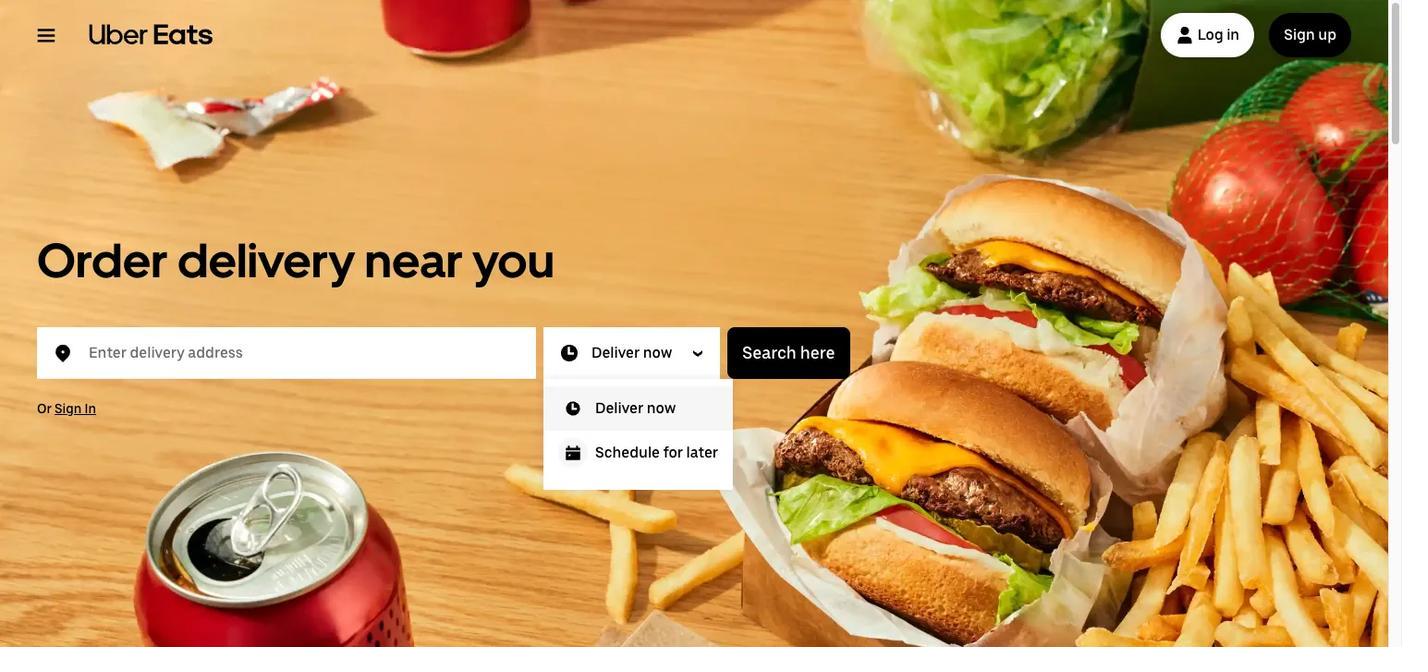 Task type: locate. For each thing, give the bounding box(es) containing it.
1 vertical spatial deliver now button
[[544, 386, 733, 431]]

1 vertical spatial deliver
[[595, 399, 644, 417]]

sign in link
[[55, 401, 96, 416]]

sign
[[1284, 26, 1316, 43], [55, 401, 82, 416]]

near
[[365, 231, 463, 289]]

deliver
[[592, 344, 640, 362], [595, 399, 644, 417]]

now right when icon on the bottom left of the page
[[643, 344, 672, 362]]

1 vertical spatial now
[[647, 399, 676, 417]]

now
[[643, 344, 672, 362], [647, 399, 676, 417]]

1 horizontal spatial sign
[[1284, 26, 1316, 43]]

later
[[687, 444, 719, 461]]

search
[[743, 343, 797, 362]]

0 horizontal spatial sign
[[55, 401, 82, 416]]

0 vertical spatial sign
[[1284, 26, 1316, 43]]

deliver now up schedule for later link
[[595, 399, 676, 417]]

sign up link
[[1270, 13, 1352, 57]]

for
[[663, 444, 683, 461]]

or
[[37, 401, 52, 416]]

sign left up
[[1284, 26, 1316, 43]]

delivery
[[177, 231, 355, 289]]

log
[[1198, 26, 1224, 43]]

1 vertical spatial sign
[[55, 401, 82, 416]]

search here button
[[728, 327, 850, 379]]

2 deliver now button from the top
[[544, 386, 733, 431]]

deliver now button
[[544, 327, 720, 379], [544, 386, 733, 431]]

deliver up "schedule"
[[595, 399, 644, 417]]

uber eats home image
[[89, 24, 213, 46]]

sign left in
[[55, 401, 82, 416]]

now up schedule for later
[[647, 399, 676, 417]]

0 vertical spatial deliver now
[[592, 344, 672, 362]]

deliver now right when icon on the bottom left of the page
[[592, 344, 672, 362]]

deliver right when icon on the bottom left of the page
[[592, 344, 640, 362]]

order delivery near you
[[37, 231, 555, 289]]

schedule for later link
[[544, 431, 733, 475]]

in
[[85, 401, 96, 416]]

here
[[801, 343, 835, 362]]

0 vertical spatial deliver now button
[[544, 327, 720, 379]]

0 vertical spatial deliver
[[592, 344, 640, 362]]

deliver now
[[592, 344, 672, 362], [595, 399, 676, 417]]



Task type: describe. For each thing, give the bounding box(es) containing it.
main navigation menu image
[[37, 26, 55, 44]]

you
[[473, 231, 555, 289]]

schedule
[[595, 444, 660, 461]]

0 vertical spatial now
[[643, 344, 672, 362]]

log in
[[1198, 26, 1240, 43]]

log in link
[[1161, 13, 1255, 57]]

Enter delivery address text field
[[89, 335, 514, 372]]

search here
[[743, 343, 835, 362]]

in
[[1227, 26, 1240, 43]]

when image
[[558, 342, 581, 364]]

1 vertical spatial deliver now
[[595, 399, 676, 417]]

order
[[37, 231, 168, 289]]

1 deliver now button from the top
[[544, 327, 720, 379]]

sign inside sign up link
[[1284, 26, 1316, 43]]

sign up
[[1284, 26, 1337, 43]]

or sign in
[[37, 401, 96, 416]]

up
[[1319, 26, 1337, 43]]

schedule for later
[[595, 444, 719, 461]]



Task type: vqa. For each thing, say whether or not it's contained in the screenshot.
bowl 'button'
no



